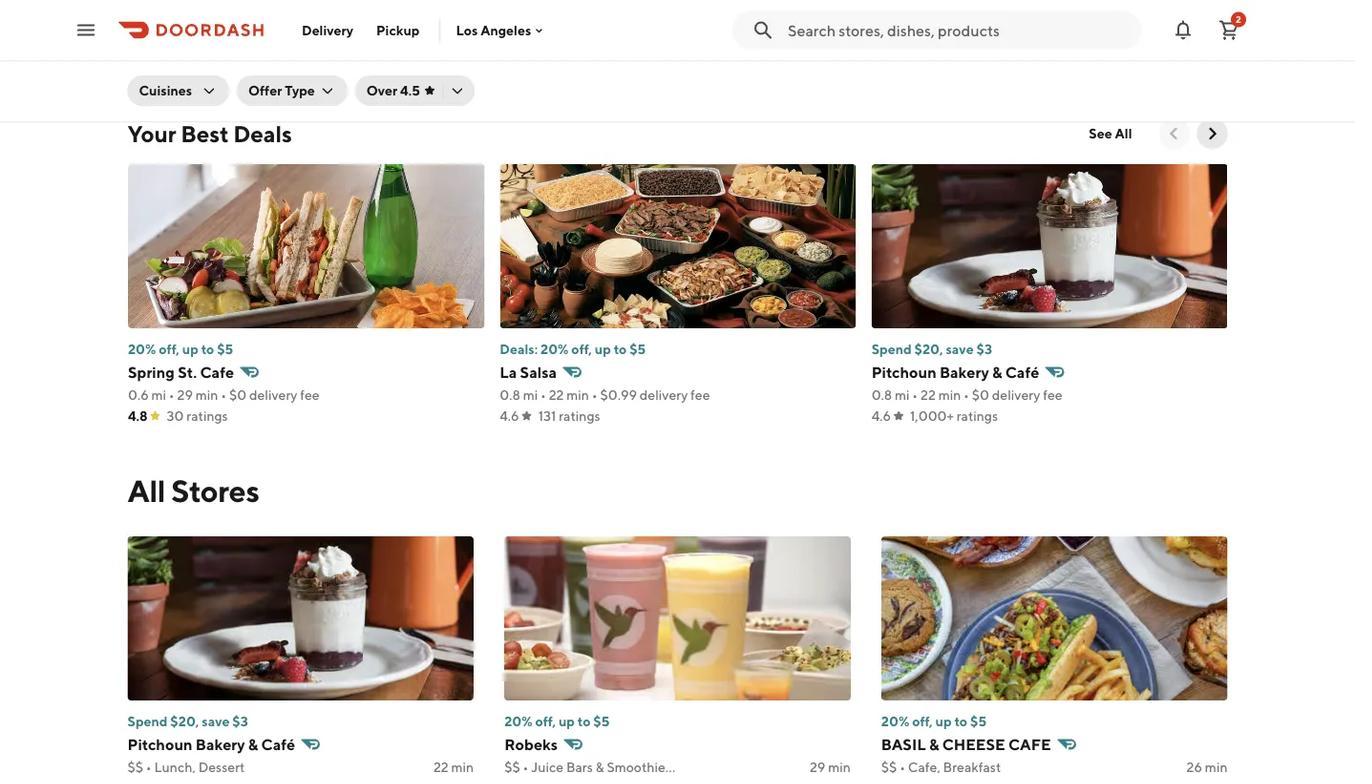 Task type: describe. For each thing, give the bounding box(es) containing it.
0 vertical spatial $3
[[976, 342, 992, 357]]

notification bell image
[[1172, 19, 1195, 42]]

0.8 mi • 22 min • $0 delivery fee
[[871, 387, 1062, 403]]

cuisines button
[[128, 75, 229, 106]]

la
[[499, 364, 517, 382]]

spring
[[128, 364, 174, 382]]

best
[[181, 120, 229, 147]]

all stores
[[128, 473, 259, 509]]

open menu image
[[75, 19, 97, 42]]

5 • from the left
[[912, 387, 918, 403]]

delivery
[[302, 22, 354, 38]]

4.8
[[128, 408, 147, 424]]

1 items, open order cart image
[[1218, 19, 1241, 42]]

cuisines
[[139, 83, 192, 98]]

131
[[538, 408, 556, 424]]

order
[[162, 28, 199, 44]]

0.6
[[128, 387, 148, 403]]

offer type
[[248, 83, 315, 98]]

$5 for spring st. cafe
[[217, 342, 233, 357]]

$0 for &
[[972, 387, 989, 403]]

your best deals
[[128, 120, 292, 147]]

your
[[128, 120, 176, 147]]

now
[[202, 28, 228, 44]]

pickup
[[376, 22, 420, 38]]

over 4.5 button
[[355, 75, 475, 106]]

1,000+ ratings
[[910, 408, 998, 424]]

deals
[[233, 120, 292, 147]]

$0.99
[[600, 387, 637, 403]]

los
[[456, 22, 478, 38]]

cafe
[[1009, 736, 1052, 754]]

1 vertical spatial $20,
[[170, 714, 199, 730]]

deals: 20% off, up to $5
[[499, 342, 646, 357]]

delivery for la salsa
[[639, 387, 688, 403]]

to for spring st. cafe
[[201, 342, 214, 357]]

20% up salsa
[[540, 342, 568, 357]]

to for robeks
[[578, 714, 591, 730]]

off, for basil & cheese cafe
[[913, 714, 933, 730]]

29
[[177, 387, 192, 403]]

los angeles button
[[456, 22, 547, 38]]

0.8 for pitchoun
[[871, 387, 892, 403]]

spring st. cafe
[[128, 364, 234, 382]]

stores
[[171, 473, 259, 509]]

ratings for bakery
[[956, 408, 998, 424]]

0 horizontal spatial café
[[261, 736, 295, 754]]

previous button of carousel image
[[1165, 124, 1184, 143]]

20% for spring st. cafe
[[128, 342, 156, 357]]

0 vertical spatial spend
[[871, 342, 912, 357]]

20% for basil & cheese cafe
[[882, 714, 910, 730]]

off, for spring st. cafe
[[158, 342, 179, 357]]

min for st.
[[195, 387, 218, 403]]

basil
[[882, 736, 926, 754]]

0 horizontal spatial save
[[202, 714, 230, 730]]

angeles
[[481, 22, 531, 38]]

1 horizontal spatial &
[[929, 736, 939, 754]]

mi for pitchoun
[[895, 387, 910, 403]]

order now button
[[150, 21, 240, 52]]

up for robeks
[[559, 714, 575, 730]]

2 • from the left
[[220, 387, 226, 403]]

1 horizontal spatial pitchoun bakery & café
[[871, 364, 1039, 382]]

to for basil & cheese cafe
[[955, 714, 968, 730]]

offer
[[248, 83, 282, 98]]

4.5
[[400, 83, 420, 98]]



Task type: locate. For each thing, give the bounding box(es) containing it.
0 horizontal spatial spend $20, save $3
[[128, 714, 248, 730]]

• up '1,000+'
[[912, 387, 918, 403]]

1 horizontal spatial ratings
[[559, 408, 600, 424]]

to
[[201, 342, 214, 357], [613, 342, 627, 357], [578, 714, 591, 730], [955, 714, 968, 730]]

20% up robeks
[[505, 714, 533, 730]]

30 ratings
[[166, 408, 228, 424]]

$5
[[217, 342, 233, 357], [629, 342, 646, 357], [594, 714, 610, 730], [971, 714, 987, 730]]

1 vertical spatial all
[[128, 473, 165, 509]]

1 horizontal spatial min
[[566, 387, 589, 403]]

next button of carousel image
[[1203, 124, 1222, 143]]

1 horizontal spatial all
[[1115, 126, 1133, 141]]

min for salsa
[[566, 387, 589, 403]]

3 fee from the left
[[1043, 387, 1062, 403]]

over 4.5
[[367, 83, 420, 98]]

1 22 from the left
[[549, 387, 564, 403]]

cafe
[[200, 364, 234, 382]]

1 ratings from the left
[[186, 408, 228, 424]]

0.8
[[499, 387, 520, 403], [871, 387, 892, 403]]

1 horizontal spatial spend $20, save $3
[[871, 342, 992, 357]]

1 horizontal spatial save
[[946, 342, 974, 357]]

• up the 1,000+ ratings
[[964, 387, 969, 403]]

$0 up the 1,000+ ratings
[[972, 387, 989, 403]]

0 horizontal spatial min
[[195, 387, 218, 403]]

all
[[1115, 126, 1133, 141], [128, 473, 165, 509]]

0 horizontal spatial $3
[[232, 714, 248, 730]]

4.6 for pitchoun
[[871, 408, 891, 424]]

2 horizontal spatial ratings
[[956, 408, 998, 424]]

fee for spring st. cafe
[[300, 387, 319, 403]]

6 • from the left
[[964, 387, 969, 403]]

20% up 'basil'
[[882, 714, 910, 730]]

$5 for basil & cheese cafe
[[971, 714, 987, 730]]

0 horizontal spatial mi
[[151, 387, 166, 403]]

22 up '1,000+'
[[920, 387, 936, 403]]

0 horizontal spatial 20% off, up to $5
[[128, 342, 233, 357]]

over
[[367, 83, 398, 98]]

up
[[182, 342, 198, 357], [595, 342, 611, 357], [559, 714, 575, 730], [936, 714, 952, 730]]

offer type button
[[237, 75, 348, 106]]

2 ratings from the left
[[559, 408, 600, 424]]

off, for robeks
[[535, 714, 556, 730]]

1 fee from the left
[[300, 387, 319, 403]]

• left the $0.99
[[592, 387, 597, 403]]

order now
[[162, 28, 228, 44]]

1 vertical spatial café
[[261, 736, 295, 754]]

fee for pitchoun bakery & café
[[1043, 387, 1062, 403]]

0 horizontal spatial spend
[[128, 714, 168, 730]]

mi
[[151, 387, 166, 403], [523, 387, 538, 403], [895, 387, 910, 403]]

fee for la salsa
[[690, 387, 710, 403]]

your best deals link
[[128, 118, 292, 149]]

2 horizontal spatial &
[[992, 364, 1002, 382]]

2 button
[[1210, 11, 1249, 49]]

1 horizontal spatial $3
[[976, 342, 992, 357]]

off, up the 0.8 mi • 22 min • $0.99 delivery fee
[[571, 342, 592, 357]]

3 mi from the left
[[895, 387, 910, 403]]

0 horizontal spatial pitchoun bakery & café
[[128, 736, 295, 754]]

2 22 from the left
[[920, 387, 936, 403]]

mi for spring
[[151, 387, 166, 403]]

• down cafe
[[220, 387, 226, 403]]

$0
[[229, 387, 246, 403], [972, 387, 989, 403]]

22 for salsa
[[549, 387, 564, 403]]

spend $20, save $3
[[871, 342, 992, 357], [128, 714, 248, 730]]

22
[[549, 387, 564, 403], [920, 387, 936, 403]]

delivery up the 1,000+ ratings
[[992, 387, 1040, 403]]

• up 131
[[540, 387, 546, 403]]

0 vertical spatial save
[[946, 342, 974, 357]]

fee
[[300, 387, 319, 403], [690, 387, 710, 403], [1043, 387, 1062, 403]]

up for spring st. cafe
[[182, 342, 198, 357]]

20% off, up to $5 for robeks
[[505, 714, 610, 730]]

delivery right the $0.99
[[639, 387, 688, 403]]

min up the 1,000+ ratings
[[938, 387, 961, 403]]

all right see
[[1115, 126, 1133, 141]]

1 vertical spatial spend
[[128, 714, 168, 730]]

min up 131 ratings
[[566, 387, 589, 403]]

3 delivery from the left
[[992, 387, 1040, 403]]

ratings for salsa
[[559, 408, 600, 424]]

delivery
[[249, 387, 297, 403], [639, 387, 688, 403], [992, 387, 1040, 403]]

off, up robeks
[[535, 714, 556, 730]]

4.6 left '1,000+'
[[871, 408, 891, 424]]

1 vertical spatial $3
[[232, 714, 248, 730]]

1 4.6 from the left
[[499, 408, 519, 424]]

0 horizontal spatial delivery
[[249, 387, 297, 403]]

0 vertical spatial pitchoun bakery & café
[[871, 364, 1039, 382]]

1 horizontal spatial fee
[[690, 387, 710, 403]]

20%
[[128, 342, 156, 357], [540, 342, 568, 357], [505, 714, 533, 730], [882, 714, 910, 730]]

4 • from the left
[[592, 387, 597, 403]]

0 vertical spatial all
[[1115, 126, 1133, 141]]

ratings
[[186, 408, 228, 424], [559, 408, 600, 424], [956, 408, 998, 424]]

1 horizontal spatial 22
[[920, 387, 936, 403]]

3 ratings from the left
[[956, 408, 998, 424]]

robeks
[[505, 736, 558, 754]]

1 vertical spatial pitchoun
[[128, 736, 192, 754]]

0 horizontal spatial all
[[128, 473, 165, 509]]

0 horizontal spatial $0
[[229, 387, 246, 403]]

0 vertical spatial café
[[1005, 364, 1039, 382]]

off, up 'basil'
[[913, 714, 933, 730]]

2 delivery from the left
[[639, 387, 688, 403]]

see
[[1089, 126, 1113, 141]]

ratings for st.
[[186, 408, 228, 424]]

1 horizontal spatial 20% off, up to $5
[[505, 714, 610, 730]]

1 0.8 from the left
[[499, 387, 520, 403]]

4.6 for la
[[499, 408, 519, 424]]

$0 for cafe
[[229, 387, 246, 403]]

20% off, up to $5 for spring st. cafe
[[128, 342, 233, 357]]

pitchoun
[[871, 364, 936, 382], [128, 736, 192, 754]]

basil & cheese cafe
[[882, 736, 1052, 754]]

0 vertical spatial $20,
[[914, 342, 943, 357]]

min
[[195, 387, 218, 403], [566, 387, 589, 403], [938, 387, 961, 403]]

ratings down the 0.8 mi • 22 min • $0 delivery fee
[[956, 408, 998, 424]]

0 vertical spatial bakery
[[940, 364, 989, 382]]

min right the "29"
[[195, 387, 218, 403]]

off, up spring st. cafe
[[158, 342, 179, 357]]

1 vertical spatial spend $20, save $3
[[128, 714, 248, 730]]

1 horizontal spatial 0.8
[[871, 387, 892, 403]]

0 vertical spatial spend $20, save $3
[[871, 342, 992, 357]]

$3
[[976, 342, 992, 357], [232, 714, 248, 730]]

20% off, up to $5 up 'basil'
[[882, 714, 987, 730]]

20% off, up to $5 for basil & cheese cafe
[[882, 714, 987, 730]]

3 • from the left
[[540, 387, 546, 403]]

mi for la
[[523, 387, 538, 403]]

spend
[[871, 342, 912, 357], [128, 714, 168, 730]]

•
[[168, 387, 174, 403], [220, 387, 226, 403], [540, 387, 546, 403], [592, 387, 597, 403], [912, 387, 918, 403], [964, 387, 969, 403]]

st.
[[177, 364, 197, 382]]

131 ratings
[[538, 408, 600, 424]]

delivery right the "29"
[[249, 387, 297, 403]]

20% off, up to $5
[[128, 342, 233, 357], [505, 714, 610, 730], [882, 714, 987, 730]]

min for bakery
[[938, 387, 961, 403]]

save
[[946, 342, 974, 357], [202, 714, 230, 730]]

1 horizontal spatial pitchoun
[[871, 364, 936, 382]]

2 horizontal spatial delivery
[[992, 387, 1040, 403]]

0 horizontal spatial 22
[[549, 387, 564, 403]]

1 min from the left
[[195, 387, 218, 403]]

0 vertical spatial pitchoun
[[871, 364, 936, 382]]

2 4.6 from the left
[[871, 408, 891, 424]]

$20,
[[914, 342, 943, 357], [170, 714, 199, 730]]

2 min from the left
[[566, 387, 589, 403]]

4.6
[[499, 408, 519, 424], [871, 408, 891, 424]]

20% up spring
[[128, 342, 156, 357]]

0.8 for la
[[499, 387, 520, 403]]

delivery for pitchoun bakery & café
[[992, 387, 1040, 403]]

$5 for robeks
[[594, 714, 610, 730]]

pitchoun bakery & café
[[871, 364, 1039, 382], [128, 736, 295, 754]]

1 horizontal spatial mi
[[523, 387, 538, 403]]

1 delivery from the left
[[249, 387, 297, 403]]

Store search: begin typing to search for stores available on DoorDash text field
[[788, 20, 1130, 41]]

2 fee from the left
[[690, 387, 710, 403]]

order now link
[[128, 0, 670, 96]]

20% off, up to $5 up robeks
[[505, 714, 610, 730]]

3 min from the left
[[938, 387, 961, 403]]

all left stores
[[128, 473, 165, 509]]

0 horizontal spatial pitchoun
[[128, 736, 192, 754]]

2 horizontal spatial mi
[[895, 387, 910, 403]]

1 vertical spatial save
[[202, 714, 230, 730]]

up for basil & cheese cafe
[[936, 714, 952, 730]]

1 horizontal spatial delivery
[[639, 387, 688, 403]]

• left the "29"
[[168, 387, 174, 403]]

4.6 left 131
[[499, 408, 519, 424]]

2 horizontal spatial fee
[[1043, 387, 1062, 403]]

salsa
[[520, 364, 556, 382]]

0 horizontal spatial 4.6
[[499, 408, 519, 424]]

pickup button
[[365, 15, 431, 45]]

1 vertical spatial bakery
[[196, 736, 245, 754]]

1 horizontal spatial 4.6
[[871, 408, 891, 424]]

0 horizontal spatial $20,
[[170, 714, 199, 730]]

20% for robeks
[[505, 714, 533, 730]]

20% off, up to $5 up spring st. cafe
[[128, 342, 233, 357]]

0 horizontal spatial fee
[[300, 387, 319, 403]]

2 mi from the left
[[523, 387, 538, 403]]

1 horizontal spatial bakery
[[940, 364, 989, 382]]

type
[[285, 83, 315, 98]]

la salsa
[[499, 364, 556, 382]]

delivery button
[[290, 15, 365, 45]]

cheese
[[943, 736, 1006, 754]]

bakery
[[940, 364, 989, 382], [196, 736, 245, 754]]

1 mi from the left
[[151, 387, 166, 403]]

1 horizontal spatial $0
[[972, 387, 989, 403]]

café
[[1005, 364, 1039, 382], [261, 736, 295, 754]]

2 $0 from the left
[[972, 387, 989, 403]]

22 up 131
[[549, 387, 564, 403]]

22 for bakery
[[920, 387, 936, 403]]

los angeles
[[456, 22, 531, 38]]

1,000+
[[910, 408, 954, 424]]

1 horizontal spatial $20,
[[914, 342, 943, 357]]

1 horizontal spatial spend
[[871, 342, 912, 357]]

deals:
[[499, 342, 538, 357]]

1 vertical spatial pitchoun bakery & café
[[128, 736, 295, 754]]

2
[[1236, 14, 1242, 25]]

2 horizontal spatial 20% off, up to $5
[[882, 714, 987, 730]]

2 0.8 from the left
[[871, 387, 892, 403]]

ratings right 131
[[559, 408, 600, 424]]

1 horizontal spatial café
[[1005, 364, 1039, 382]]

0.6 mi • 29 min • $0 delivery fee
[[128, 387, 319, 403]]

0 horizontal spatial 0.8
[[499, 387, 520, 403]]

1 $0 from the left
[[229, 387, 246, 403]]

&
[[992, 364, 1002, 382], [248, 736, 258, 754], [929, 736, 939, 754]]

0.8 mi • 22 min • $0.99 delivery fee
[[499, 387, 710, 403]]

delivery for spring st. cafe
[[249, 387, 297, 403]]

0 horizontal spatial bakery
[[196, 736, 245, 754]]

ratings down 0.6 mi • 29 min • $0 delivery fee on the bottom left
[[186, 408, 228, 424]]

0 horizontal spatial &
[[248, 736, 258, 754]]

off,
[[158, 342, 179, 357], [571, 342, 592, 357], [535, 714, 556, 730], [913, 714, 933, 730]]

2 horizontal spatial min
[[938, 387, 961, 403]]

1 • from the left
[[168, 387, 174, 403]]

30
[[166, 408, 183, 424]]

$0 down cafe
[[229, 387, 246, 403]]

see all link
[[1078, 118, 1144, 149]]

0 horizontal spatial ratings
[[186, 408, 228, 424]]

see all
[[1089, 126, 1133, 141]]



Task type: vqa. For each thing, say whether or not it's contained in the screenshot.
Pitchoun Bakery & Café
yes



